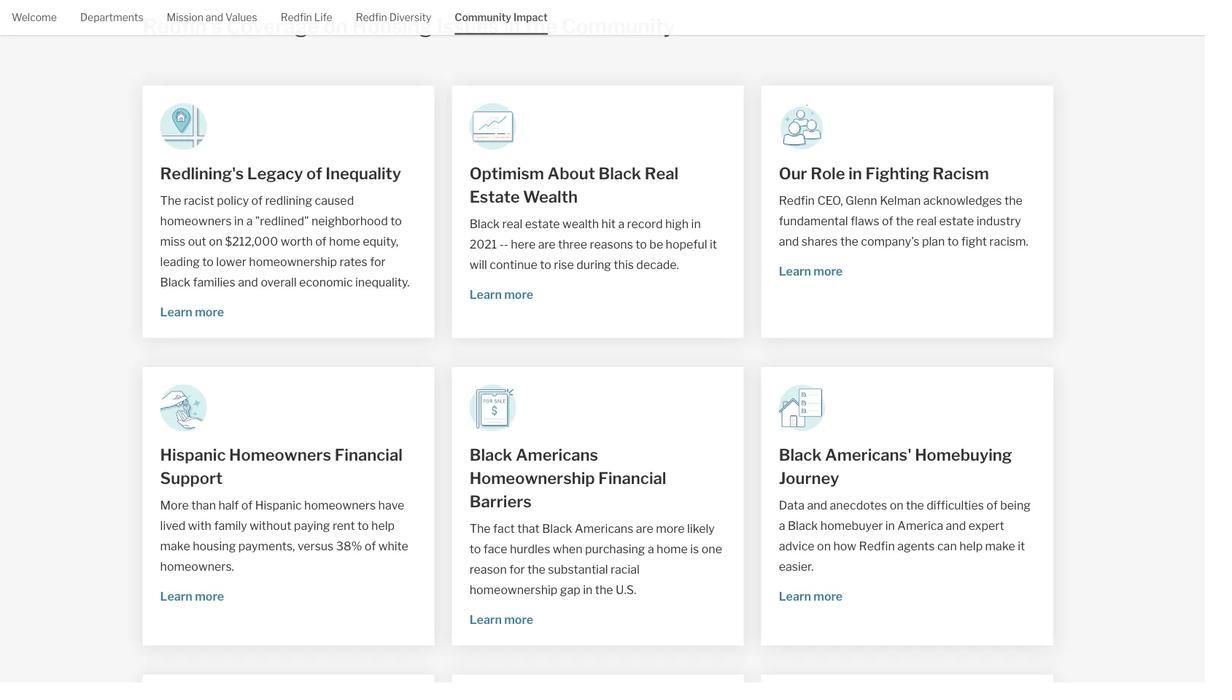 Task type: describe. For each thing, give the bounding box(es) containing it.
learn more for black americans homeownership financial barriers
[[470, 614, 533, 628]]

fight
[[962, 235, 987, 249]]

learn more for our role in fighting racism
[[779, 265, 843, 279]]

it inside data and anecdotes on the difficulties of being a black homebuyer in america and expert advice on how redfin agents can help make it easier.
[[1018, 540, 1025, 554]]

diverse group image
[[779, 104, 826, 150]]

family
[[214, 519, 247, 534]]

in inside black real estate wealth hit a record high in 2021 -- here are three reasons to be hopeful it will continue to rise during this decade.
[[691, 217, 701, 232]]

estate inside black real estate wealth hit a record high in 2021 -- here are three reasons to be hopeful it will continue to rise during this decade.
[[525, 217, 560, 232]]

black americans homeownership financial barriers link
[[470, 444, 727, 514]]

fact
[[493, 522, 515, 537]]

about
[[548, 164, 595, 183]]

optimism about black real estate wealth
[[470, 164, 679, 207]]

half
[[218, 499, 239, 513]]

legacy
[[247, 164, 303, 183]]

this
[[614, 258, 634, 272]]

redfin for redfin diversity
[[356, 11, 387, 24]]

hit
[[602, 217, 616, 232]]

in inside data and anecdotes on the difficulties of being a black homebuyer in america and expert advice on how redfin agents can help make it easier.
[[886, 519, 895, 534]]

industry
[[977, 214, 1021, 229]]

fighting
[[866, 164, 930, 183]]

racism
[[933, 164, 989, 183]]

more for redlining's legacy of inequality
[[195, 306, 224, 320]]

homeowners inside 'more than half of hispanic homeowners have lived with family without paying rent to help make housing payments, versus 38% of white homeowners.'
[[304, 499, 376, 513]]

on left housing at left
[[324, 14, 348, 39]]

america
[[898, 519, 944, 534]]

welcome link
[[12, 0, 57, 33]]

racial
[[611, 563, 640, 577]]

the racist policy of redlining caused homeowners in a "redlined" neighborhood to miss out on $212,000 worth of home equity, leading to lower homeownership rates for black families and overall economic inequality.
[[160, 194, 410, 290]]

substantial
[[548, 563, 608, 577]]

black inside black real estate wealth hit a record high in 2021 -- here are three reasons to be hopeful it will continue to rise during this decade.
[[470, 217, 500, 232]]

inequality
[[326, 164, 401, 183]]

u.s.
[[616, 584, 637, 598]]

mission
[[167, 11, 203, 24]]

can
[[938, 540, 957, 554]]

for inside the racist policy of redlining caused homeowners in a "redlined" neighborhood to miss out on $212,000 worth of home equity, leading to lower homeownership rates for black families and overall economic inequality.
[[370, 255, 386, 270]]

easier.
[[779, 560, 814, 575]]

a inside data and anecdotes on the difficulties of being a black homebuyer in america and expert advice on how redfin agents can help make it easier.
[[779, 519, 785, 534]]

hispanic inside 'more than half of hispanic homeowners have lived with family without paying rent to help make housing payments, versus 38% of white homeowners.'
[[255, 499, 302, 513]]

mission and values link
[[167, 0, 257, 33]]

a inside the racist policy of redlining caused homeowners in a "redlined" neighborhood to miss out on $212,000 worth of home equity, leading to lower homeownership rates for black families and overall economic inequality.
[[246, 214, 253, 229]]

more inside the fact that black americans are more likely to face hurdles when purchasing a home is one reason for the substantial racial homeownership gap in the u.s.
[[656, 522, 685, 537]]

and left values
[[206, 11, 223, 24]]

black inside optimism about black real estate wealth
[[599, 164, 641, 183]]

for sale sign image
[[470, 385, 516, 432]]

homeownership inside the fact that black americans are more likely to face hurdles when purchasing a home is one reason for the substantial racial homeownership gap in the u.s.
[[470, 584, 558, 598]]

learn for hispanic homeowners financial support
[[160, 590, 193, 604]]

equity,
[[363, 235, 399, 249]]

in right issues
[[503, 14, 521, 39]]

redfin inside data and anecdotes on the difficulties of being a black homebuyer in america and expert advice on how redfin agents can help make it easier.
[[859, 540, 895, 554]]

our role in fighting racism
[[779, 164, 989, 183]]

to left be
[[636, 238, 647, 252]]

1 horizontal spatial community
[[562, 14, 675, 39]]

housing
[[352, 14, 432, 39]]

house claim icon image
[[160, 104, 207, 150]]

black inside the fact that black americans are more likely to face hurdles when purchasing a home is one reason for the substantial racial homeownership gap in the u.s.
[[542, 522, 572, 537]]

difficulties
[[927, 499, 984, 513]]

will
[[470, 258, 487, 272]]

housing
[[193, 540, 236, 554]]

departments link
[[80, 0, 143, 33]]

record
[[627, 217, 663, 232]]

of inside redlining's legacy of inequality link
[[306, 164, 322, 183]]

the fact that black americans are more likely to face hurdles when purchasing a home is one reason for the substantial racial homeownership gap in the u.s.
[[470, 522, 722, 598]]

in inside the racist policy of redlining caused homeowners in a "redlined" neighborhood to miss out on $212,000 worth of home equity, leading to lower homeownership rates for black families and overall economic inequality.
[[234, 214, 244, 229]]

homeowners.
[[160, 560, 234, 575]]

help inside data and anecdotes on the difficulties of being a black homebuyer in america and expert advice on how redfin agents can help make it easier.
[[960, 540, 983, 554]]

homeownership inside the racist policy of redlining caused homeowners in a "redlined" neighborhood to miss out on $212,000 worth of home equity, leading to lower homeownership rates for black families and overall economic inequality.
[[249, 255, 337, 270]]

home inside the fact that black americans are more likely to face hurdles when purchasing a home is one reason for the substantial racial homeownership gap in the u.s.
[[657, 543, 688, 557]]

black inside the racist policy of redlining caused homeowners in a "redlined" neighborhood to miss out on $212,000 worth of home equity, leading to lower homeownership rates for black families and overall economic inequality.
[[160, 276, 190, 290]]

"redlined"
[[255, 214, 309, 229]]

of right worth
[[315, 235, 327, 249]]

company's
[[861, 235, 920, 249]]

help inside 'more than half of hispanic homeowners have lived with family without paying rent to help make housing payments, versus 38% of white homeowners.'
[[371, 519, 395, 534]]

ceo,
[[817, 194, 843, 208]]

how
[[834, 540, 857, 554]]

redlining's legacy of inequality link
[[160, 162, 417, 185]]

a inside black real estate wealth hit a record high in 2021 -- here are three reasons to be hopeful it will continue to rise during this decade.
[[618, 217, 625, 232]]

make inside data and anecdotes on the difficulties of being a black homebuyer in america and expert advice on how redfin agents can help make it easier.
[[985, 540, 1015, 554]]

issues
[[437, 14, 499, 39]]

optimism about black real estate wealth link
[[470, 162, 727, 209]]

redfin ceo, glenn kelman acknowledges the fundamental flaws of the real estate industry and shares the company's plan to fight racism.
[[779, 194, 1029, 249]]

purchasing
[[585, 543, 645, 557]]

versus
[[298, 540, 334, 554]]

black real estate wealth hit a record high in 2021 -- here are three reasons to be hopeful it will continue to rise during this decade.
[[470, 217, 717, 272]]

reasons
[[590, 238, 633, 252]]

financial inside the hispanic homeowners financial support
[[335, 445, 403, 465]]

learn for optimism about black real estate wealth
[[470, 288, 502, 302]]

to left rise
[[540, 258, 551, 272]]

home steps checklist image
[[779, 385, 826, 432]]

racism.
[[990, 235, 1029, 249]]

for inside the fact that black americans are more likely to face hurdles when purchasing a home is one reason for the substantial racial homeownership gap in the u.s.
[[509, 563, 525, 577]]

white
[[378, 540, 408, 554]]

when
[[553, 543, 583, 557]]

real inside redfin ceo, glenn kelman acknowledges the fundamental flaws of the real estate industry and shares the company's plan to fight racism.
[[917, 214, 937, 229]]

wealth
[[563, 217, 599, 232]]

hispanic homeowners financial support
[[160, 445, 403, 488]]

black inside black americans homeownership financial barriers
[[470, 445, 512, 465]]

and down difficulties
[[946, 519, 966, 534]]

redlining's
[[160, 164, 244, 183]]

0 horizontal spatial community
[[455, 11, 512, 24]]

during
[[577, 258, 611, 272]]

2 - from the left
[[504, 238, 508, 252]]

38%
[[336, 540, 362, 554]]

anecdotes
[[830, 499, 887, 513]]

three
[[558, 238, 587, 252]]

homeowners inside the racist policy of redlining caused homeowners in a "redlined" neighborhood to miss out on $212,000 worth of home equity, leading to lower homeownership rates for black families and overall economic inequality.
[[160, 214, 232, 229]]

the for black americans homeownership financial barriers
[[470, 522, 491, 537]]

redfin's coverage on housing issues in the community
[[143, 14, 675, 39]]

inequality.
[[355, 276, 410, 290]]

the inside data and anecdotes on the difficulties of being a black homebuyer in america and expert advice on how redfin agents can help make it easier.
[[906, 499, 924, 513]]

homebuyer
[[821, 519, 883, 534]]

economic
[[299, 276, 353, 290]]

rent
[[333, 519, 355, 534]]

estate
[[470, 187, 520, 207]]

redfin diversity
[[356, 11, 431, 24]]

our role in fighting racism link
[[779, 162, 1036, 185]]

our
[[779, 164, 807, 183]]

learn more for redlining's legacy of inequality
[[160, 306, 224, 320]]

black inside data and anecdotes on the difficulties of being a black homebuyer in america and expert advice on how redfin agents can help make it easier.
[[788, 519, 818, 534]]



Task type: vqa. For each thing, say whether or not it's contained in the screenshot.
leftmost Community
yes



Task type: locate. For each thing, give the bounding box(es) containing it.
the inside the fact that black americans are more likely to face hurdles when purchasing a home is one reason for the substantial racial homeownership gap in the u.s.
[[470, 522, 491, 537]]

1 vertical spatial are
[[636, 522, 654, 537]]

continue
[[490, 258, 538, 272]]

worth
[[281, 235, 313, 249]]

on inside the racist policy of redlining caused homeowners in a "redlined" neighborhood to miss out on $212,000 worth of home equity, leading to lower homeownership rates for black families and overall economic inequality.
[[209, 235, 223, 249]]

miss
[[160, 235, 186, 249]]

1 vertical spatial home
[[657, 543, 688, 557]]

more down continue
[[504, 288, 533, 302]]

overall
[[261, 276, 297, 290]]

1 horizontal spatial homeownership
[[470, 584, 558, 598]]

home
[[329, 235, 360, 249], [657, 543, 688, 557]]

0 horizontal spatial hispanic
[[160, 445, 226, 465]]

- left 'here'
[[504, 238, 508, 252]]

0 horizontal spatial are
[[538, 238, 556, 252]]

more for black americans' homebuying journey
[[814, 590, 843, 604]]

learn more down reason
[[470, 614, 533, 628]]

1 horizontal spatial for
[[509, 563, 525, 577]]

$212,000
[[225, 235, 278, 249]]

welcome
[[12, 11, 57, 24]]

americans up purchasing
[[575, 522, 634, 537]]

real
[[917, 214, 937, 229], [502, 217, 523, 232]]

to inside redfin ceo, glenn kelman acknowledges the fundamental flaws of the real estate industry and shares the company's plan to fight racism.
[[948, 235, 959, 249]]

learn more for hispanic homeowners financial support
[[160, 590, 224, 604]]

learn down the will
[[470, 288, 502, 302]]

are up purchasing
[[636, 522, 654, 537]]

1 horizontal spatial it
[[1018, 540, 1025, 554]]

in left america at the right bottom of page
[[886, 519, 895, 534]]

more for optimism about black real estate wealth
[[504, 288, 533, 302]]

of up company's
[[882, 214, 893, 229]]

learn more down continue
[[470, 288, 533, 302]]

learn down easier.
[[779, 590, 811, 604]]

1 horizontal spatial make
[[985, 540, 1015, 554]]

more
[[160, 499, 189, 513]]

lower
[[216, 255, 247, 270]]

data and anecdotes on the difficulties of being a black homebuyer in america and expert advice on how redfin agents can help make it easier.
[[779, 499, 1031, 575]]

black up advice at right bottom
[[788, 519, 818, 534]]

expert
[[969, 519, 1004, 534]]

1 vertical spatial the
[[470, 522, 491, 537]]

gap
[[560, 584, 581, 598]]

1 vertical spatial it
[[1018, 540, 1025, 554]]

handing key to buyer image
[[160, 385, 207, 432]]

0 vertical spatial home
[[329, 235, 360, 249]]

of right 38%
[[365, 540, 376, 554]]

glenn
[[846, 194, 878, 208]]

community impact link
[[455, 0, 548, 33]]

black americans' homebuying journey
[[779, 445, 1012, 488]]

1 make from the left
[[160, 540, 190, 554]]

americans inside black americans homeownership financial barriers
[[516, 445, 598, 465]]

- right '2021'
[[500, 238, 504, 252]]

0 horizontal spatial homeowners
[[160, 214, 232, 229]]

homeowners up rent
[[304, 499, 376, 513]]

black up journey
[[779, 445, 822, 465]]

redlining's legacy of inequality
[[160, 164, 401, 183]]

more down families
[[195, 306, 224, 320]]

1 vertical spatial homeownership
[[470, 584, 558, 598]]

for down hurdles
[[509, 563, 525, 577]]

homeowners
[[160, 214, 232, 229], [304, 499, 376, 513]]

learn more for optimism about black real estate wealth
[[470, 288, 533, 302]]

help right can
[[960, 540, 983, 554]]

0 horizontal spatial estate
[[525, 217, 560, 232]]

more for hispanic homeowners financial support
[[195, 590, 224, 604]]

1 vertical spatial for
[[509, 563, 525, 577]]

it right hopeful
[[710, 238, 717, 252]]

redfin right how
[[859, 540, 895, 554]]

1 vertical spatial homeowners
[[304, 499, 376, 513]]

0 vertical spatial homeownership
[[249, 255, 337, 270]]

homeownership down reason
[[470, 584, 558, 598]]

to inside the fact that black americans are more likely to face hurdles when purchasing a home is one reason for the substantial racial homeownership gap in the u.s.
[[470, 543, 481, 557]]

1 horizontal spatial home
[[657, 543, 688, 557]]

learn more down families
[[160, 306, 224, 320]]

redfin's
[[143, 14, 222, 39]]

real
[[645, 164, 679, 183]]

mission and values
[[167, 11, 257, 24]]

learn down leading on the top left of page
[[160, 306, 193, 320]]

plan
[[922, 235, 945, 249]]

it down the being
[[1018, 540, 1025, 554]]

more down shares at the right of page
[[814, 265, 843, 279]]

for down equity,
[[370, 255, 386, 270]]

of right half
[[241, 499, 253, 513]]

the left fact
[[470, 522, 491, 537]]

hurdles
[[510, 543, 550, 557]]

1 horizontal spatial homeowners
[[304, 499, 376, 513]]

1 horizontal spatial estate
[[939, 214, 974, 229]]

paying
[[294, 519, 330, 534]]

estate up 'here'
[[525, 217, 560, 232]]

0 horizontal spatial home
[[329, 235, 360, 249]]

black down for sale sign image
[[470, 445, 512, 465]]

of right policy
[[251, 194, 263, 208]]

black up '2021'
[[470, 217, 500, 232]]

0 horizontal spatial for
[[370, 255, 386, 270]]

leading
[[160, 255, 200, 270]]

reason
[[470, 563, 507, 577]]

to inside 'more than half of hispanic homeowners have lived with family without paying rent to help make housing payments, versus 38% of white homeowners.'
[[358, 519, 369, 534]]

0 horizontal spatial the
[[160, 194, 181, 208]]

for
[[370, 255, 386, 270], [509, 563, 525, 577]]

the
[[160, 194, 181, 208], [470, 522, 491, 537]]

real up 'here'
[[502, 217, 523, 232]]

rates
[[340, 255, 368, 270]]

are inside black real estate wealth hit a record high in 2021 -- here are three reasons to be hopeful it will continue to rise during this decade.
[[538, 238, 556, 252]]

redfin for redfin ceo, glenn kelman acknowledges the fundamental flaws of the real estate industry and shares the company's plan to fight racism.
[[779, 194, 815, 208]]

learn for black americans homeownership financial barriers
[[470, 614, 502, 628]]

redfin inside redfin ceo, glenn kelman acknowledges the fundamental flaws of the real estate industry and shares the company's plan to fight racism.
[[779, 194, 815, 208]]

in right high
[[691, 217, 701, 232]]

and
[[206, 11, 223, 24], [779, 235, 799, 249], [238, 276, 258, 290], [807, 499, 828, 513], [946, 519, 966, 534]]

learn more down easier.
[[779, 590, 843, 604]]

homeowners
[[229, 445, 331, 465]]

1 horizontal spatial real
[[917, 214, 937, 229]]

make inside 'more than half of hispanic homeowners have lived with family without paying rent to help make housing payments, versus 38% of white homeowners.'
[[160, 540, 190, 554]]

homeownership down worth
[[249, 255, 337, 270]]

here
[[511, 238, 536, 252]]

more down homeowners.
[[195, 590, 224, 604]]

of inside data and anecdotes on the difficulties of being a black homebuyer in america and expert advice on how redfin agents can help make it easier.
[[987, 499, 998, 513]]

1 vertical spatial financial
[[598, 469, 667, 488]]

real inside black real estate wealth hit a record high in 2021 -- here are three reasons to be hopeful it will continue to rise during this decade.
[[502, 217, 523, 232]]

americans up homeownership
[[516, 445, 598, 465]]

black down leading on the top left of page
[[160, 276, 190, 290]]

lived
[[160, 519, 186, 534]]

hopeful
[[666, 238, 707, 252]]

help down have
[[371, 519, 395, 534]]

in right role
[[849, 164, 862, 183]]

0 vertical spatial financial
[[335, 445, 403, 465]]

1 horizontal spatial financial
[[598, 469, 667, 488]]

learn for our role in fighting racism
[[779, 265, 811, 279]]

estate inside redfin ceo, glenn kelman acknowledges the fundamental flaws of the real estate industry and shares the company's plan to fight racism.
[[939, 214, 974, 229]]

estate
[[939, 214, 974, 229], [525, 217, 560, 232]]

one
[[702, 543, 722, 557]]

learn down reason
[[470, 614, 502, 628]]

in inside the fact that black americans are more likely to face hurdles when purchasing a home is one reason for the substantial racial homeownership gap in the u.s.
[[583, 584, 593, 598]]

and right the data
[[807, 499, 828, 513]]

the inside the racist policy of redlining caused homeowners in a "redlined" neighborhood to miss out on $212,000 worth of home equity, leading to lower homeownership rates for black families and overall economic inequality.
[[160, 194, 181, 208]]

the
[[525, 14, 557, 39], [1005, 194, 1023, 208], [896, 214, 914, 229], [841, 235, 859, 249], [906, 499, 924, 513], [528, 563, 546, 577], [595, 584, 613, 598]]

2 make from the left
[[985, 540, 1015, 554]]

agents
[[898, 540, 935, 554]]

and inside redfin ceo, glenn kelman acknowledges the fundamental flaws of the real estate industry and shares the company's plan to fight racism.
[[779, 235, 799, 249]]

hispanic inside the hispanic homeowners financial support
[[160, 445, 226, 465]]

learn more down shares at the right of page
[[779, 265, 843, 279]]

americans inside the fact that black americans are more likely to face hurdles when purchasing a home is one reason for the substantial racial homeownership gap in the u.s.
[[575, 522, 634, 537]]

on left how
[[817, 540, 831, 554]]

1 horizontal spatial the
[[470, 522, 491, 537]]

black left real in the top of the page
[[599, 164, 641, 183]]

hispanic up support at the left of the page
[[160, 445, 226, 465]]

high
[[665, 217, 689, 232]]

it inside black real estate wealth hit a record high in 2021 -- here are three reasons to be hopeful it will continue to rise during this decade.
[[710, 238, 717, 252]]

coverage
[[226, 14, 319, 39]]

graph showing increase image
[[470, 104, 516, 150]]

more down how
[[814, 590, 843, 604]]

0 vertical spatial americans
[[516, 445, 598, 465]]

role
[[811, 164, 845, 183]]

and inside the racist policy of redlining caused homeowners in a "redlined" neighborhood to miss out on $212,000 worth of home equity, leading to lower homeownership rates for black families and overall economic inequality.
[[238, 276, 258, 290]]

redfin left diversity
[[356, 11, 387, 24]]

caused
[[315, 194, 354, 208]]

more down reason
[[504, 614, 533, 628]]

2021
[[470, 238, 497, 252]]

and left shares at the right of page
[[779, 235, 799, 249]]

are right 'here'
[[538, 238, 556, 252]]

redfin diversity link
[[356, 0, 431, 33]]

hispanic
[[160, 445, 226, 465], [255, 499, 302, 513]]

make down lived
[[160, 540, 190, 554]]

barriers
[[470, 492, 532, 512]]

black up when
[[542, 522, 572, 537]]

acknowledges
[[924, 194, 1002, 208]]

learn more down homeowners.
[[160, 590, 224, 604]]

learn more for black americans' homebuying journey
[[779, 590, 843, 604]]

black americans' homebuying journey link
[[779, 444, 1036, 490]]

is
[[690, 543, 699, 557]]

diversity
[[389, 11, 431, 24]]

redfin up fundamental
[[779, 194, 815, 208]]

0 vertical spatial are
[[538, 238, 556, 252]]

flaws
[[851, 214, 880, 229]]

in down policy
[[234, 214, 244, 229]]

1 horizontal spatial hispanic
[[255, 499, 302, 513]]

learn for redlining's legacy of inequality
[[160, 306, 193, 320]]

decade.
[[637, 258, 679, 272]]

redlining
[[265, 194, 312, 208]]

are inside the fact that black americans are more likely to face hurdles when purchasing a home is one reason for the substantial racial homeownership gap in the u.s.
[[636, 522, 654, 537]]

0 vertical spatial for
[[370, 255, 386, 270]]

neighborhood
[[312, 214, 388, 229]]

1 vertical spatial help
[[960, 540, 983, 554]]

financial inside black americans homeownership financial barriers
[[598, 469, 667, 488]]

homeowners up out
[[160, 214, 232, 229]]

on up america at the right bottom of page
[[890, 499, 904, 513]]

0 vertical spatial the
[[160, 194, 181, 208]]

0 horizontal spatial help
[[371, 519, 395, 534]]

shares
[[802, 235, 838, 249]]

to up equity,
[[391, 214, 402, 229]]

to left face
[[470, 543, 481, 557]]

home inside the racist policy of redlining caused homeowners in a "redlined" neighborhood to miss out on $212,000 worth of home equity, leading to lower homeownership rates for black families and overall economic inequality.
[[329, 235, 360, 249]]

1 - from the left
[[500, 238, 504, 252]]

a down the data
[[779, 519, 785, 534]]

learn for black americans' homebuying journey
[[779, 590, 811, 604]]

0 vertical spatial hispanic
[[160, 445, 226, 465]]

that
[[517, 522, 540, 537]]

americans
[[516, 445, 598, 465], [575, 522, 634, 537]]

community impact
[[455, 11, 548, 24]]

redfin life
[[281, 11, 332, 24]]

fundamental
[[779, 214, 848, 229]]

home left is
[[657, 543, 688, 557]]

data
[[779, 499, 805, 513]]

hispanic up without
[[255, 499, 302, 513]]

a up $212,000
[[246, 214, 253, 229]]

it
[[710, 238, 717, 252], [1018, 540, 1025, 554]]

rise
[[554, 258, 574, 272]]

are
[[538, 238, 556, 252], [636, 522, 654, 537]]

learn down homeowners.
[[160, 590, 193, 604]]

black inside black americans' homebuying journey
[[779, 445, 822, 465]]

and down lower
[[238, 276, 258, 290]]

more than half of hispanic homeowners have lived with family without paying rent to help make housing payments, versus 38% of white homeowners.
[[160, 499, 408, 575]]

support
[[160, 469, 223, 488]]

1 horizontal spatial are
[[636, 522, 654, 537]]

1 horizontal spatial help
[[960, 540, 983, 554]]

of inside redfin ceo, glenn kelman acknowledges the fundamental flaws of the real estate industry and shares the company's plan to fight racism.
[[882, 214, 893, 229]]

redfin for redfin life
[[281, 11, 312, 24]]

more left 'likely'
[[656, 522, 685, 537]]

to right plan
[[948, 235, 959, 249]]

impact
[[514, 11, 548, 24]]

in right gap
[[583, 584, 593, 598]]

make down expert at the right bottom of page
[[985, 540, 1015, 554]]

more for our role in fighting racism
[[814, 265, 843, 279]]

hispanic homeowners financial support link
[[160, 444, 417, 490]]

to up families
[[202, 255, 214, 270]]

a right purchasing
[[648, 543, 654, 557]]

black americans homeownership financial barriers
[[470, 445, 667, 512]]

home down neighborhood
[[329, 235, 360, 249]]

0 horizontal spatial real
[[502, 217, 523, 232]]

americans'
[[825, 445, 912, 465]]

of up caused
[[306, 164, 322, 183]]

0 vertical spatial it
[[710, 238, 717, 252]]

a inside the fact that black americans are more likely to face hurdles when purchasing a home is one reason for the substantial racial homeownership gap in the u.s.
[[648, 543, 654, 557]]

on right out
[[209, 235, 223, 249]]

redfin life link
[[281, 0, 332, 33]]

the left racist
[[160, 194, 181, 208]]

redfin left life
[[281, 11, 312, 24]]

community
[[455, 11, 512, 24], [562, 14, 675, 39]]

to right rent
[[358, 519, 369, 534]]

more for black americans homeownership financial barriers
[[504, 614, 533, 628]]

0 horizontal spatial make
[[160, 540, 190, 554]]

1 vertical spatial hispanic
[[255, 499, 302, 513]]

of up expert at the right bottom of page
[[987, 499, 998, 513]]

0 vertical spatial help
[[371, 519, 395, 534]]

0 vertical spatial homeowners
[[160, 214, 232, 229]]

0 horizontal spatial homeownership
[[249, 255, 337, 270]]

real up plan
[[917, 214, 937, 229]]

estate down acknowledges
[[939, 214, 974, 229]]

1 vertical spatial americans
[[575, 522, 634, 537]]

optimism
[[470, 164, 544, 183]]

0 horizontal spatial it
[[710, 238, 717, 252]]

a right hit
[[618, 217, 625, 232]]

the for redlining's legacy of inequality
[[160, 194, 181, 208]]

0 horizontal spatial financial
[[335, 445, 403, 465]]

learn down shares at the right of page
[[779, 265, 811, 279]]

likely
[[687, 522, 715, 537]]



